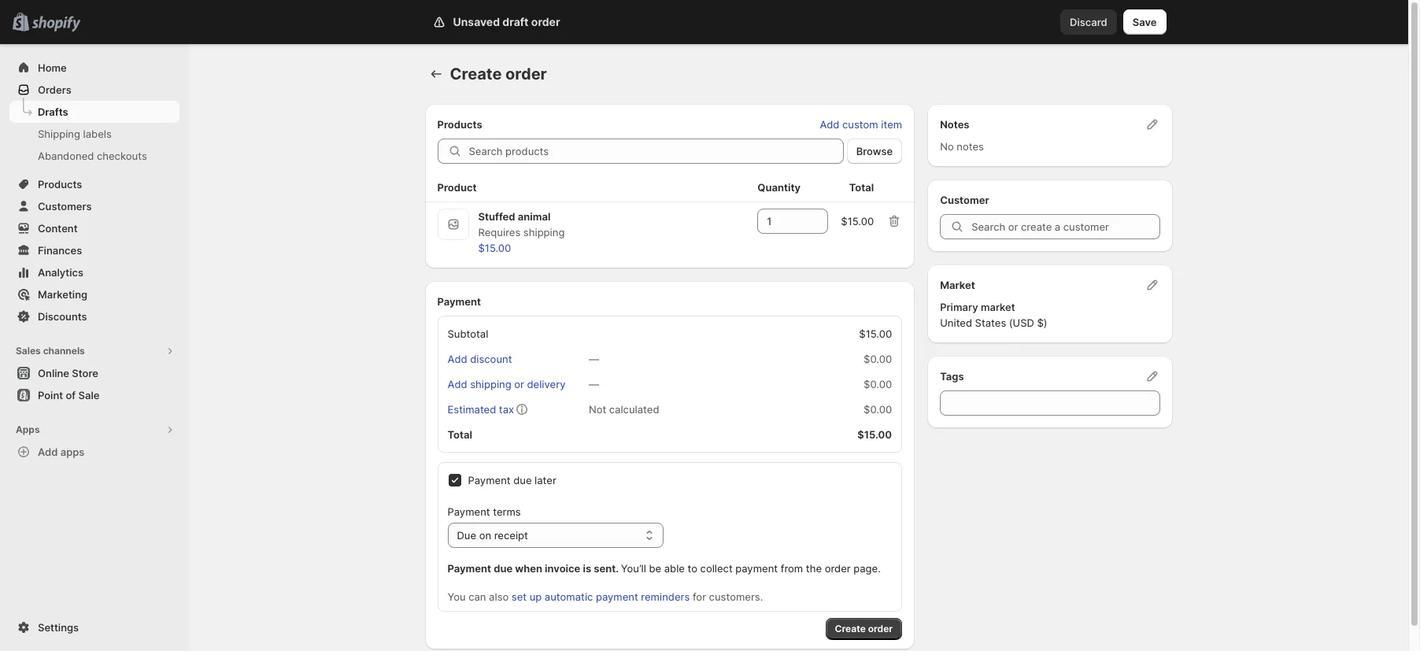 Task type: vqa. For each thing, say whether or not it's contained in the screenshot.
trial
no



Task type: describe. For each thing, give the bounding box(es) containing it.
order right the draft
[[532, 15, 560, 28]]

shipping labels link
[[9, 123, 180, 145]]

draft
[[503, 15, 529, 28]]

due
[[457, 529, 477, 542]]

$0.00 for add shipping or delivery
[[864, 378, 893, 391]]

browse
[[857, 145, 893, 158]]

content link
[[9, 217, 180, 239]]

order inside button
[[869, 623, 893, 635]]

save button
[[1124, 9, 1167, 35]]

add for add custom item
[[820, 118, 840, 131]]

order down the draft
[[506, 65, 547, 83]]

add for add apps
[[38, 446, 58, 458]]

able
[[665, 562, 685, 575]]

add apps button
[[9, 441, 180, 463]]

stuffed
[[478, 210, 516, 223]]

store
[[72, 367, 98, 380]]

finances link
[[9, 239, 180, 261]]

is
[[583, 562, 592, 575]]

discount
[[470, 353, 512, 365]]

or
[[515, 378, 525, 391]]

settings link
[[9, 617, 180, 639]]

animal
[[518, 210, 551, 223]]

primary
[[941, 301, 979, 313]]

item
[[882, 118, 903, 131]]

— for add discount
[[589, 353, 599, 365]]

finances
[[38, 244, 82, 257]]

checkouts
[[97, 150, 147, 162]]

also
[[489, 591, 509, 603]]

online store button
[[0, 362, 189, 384]]

0 horizontal spatial create order
[[450, 65, 547, 83]]

of
[[66, 389, 76, 402]]

create order button
[[826, 618, 903, 640]]

payment for payment terms
[[448, 506, 490, 518]]

home link
[[9, 57, 180, 79]]

estimated tax button
[[438, 399, 524, 421]]

— for add shipping or delivery
[[589, 378, 599, 391]]

home
[[38, 61, 67, 74]]

not calculated
[[589, 403, 660, 416]]

page.
[[854, 562, 881, 575]]

delivery
[[527, 378, 566, 391]]

sent.
[[594, 562, 619, 575]]

add apps
[[38, 446, 85, 458]]

quantity
[[758, 181, 801, 194]]

customer
[[941, 194, 990, 206]]

order right the
[[825, 562, 851, 575]]

1 horizontal spatial payment
[[736, 562, 778, 575]]

to
[[688, 562, 698, 575]]

3 $0.00 from the top
[[864, 403, 893, 416]]

add discount button
[[438, 348, 522, 370]]

$15.00 inside button
[[478, 242, 511, 254]]

create order inside button
[[835, 623, 893, 635]]

point of sale link
[[9, 384, 180, 406]]

no
[[941, 140, 954, 153]]

content
[[38, 222, 78, 235]]

drafts
[[38, 106, 68, 118]]

payment for payment due later
[[468, 474, 511, 487]]

notes
[[957, 140, 985, 153]]

shipping
[[38, 128, 80, 140]]

point of sale button
[[0, 384, 189, 406]]

due for when
[[494, 562, 513, 575]]

states
[[976, 317, 1007, 329]]

browse button
[[847, 139, 903, 164]]

estimated
[[448, 403, 496, 416]]

products link
[[9, 173, 180, 195]]

orders
[[38, 83, 72, 96]]

no notes
[[941, 140, 985, 153]]

abandoned checkouts
[[38, 150, 147, 162]]

product
[[438, 181, 477, 194]]

0 horizontal spatial create
[[450, 65, 502, 83]]

customers link
[[9, 195, 180, 217]]

search button
[[516, 9, 894, 35]]

due for later
[[514, 474, 532, 487]]

can
[[469, 591, 486, 603]]

estimated tax
[[448, 403, 514, 416]]

channels
[[43, 345, 85, 357]]

save
[[1133, 16, 1157, 28]]

$15.00 button
[[469, 237, 521, 259]]

products inside products link
[[38, 178, 82, 191]]

set
[[512, 591, 527, 603]]

you
[[448, 591, 466, 603]]

online store link
[[9, 362, 180, 384]]

Search products text field
[[469, 139, 844, 164]]

0 horizontal spatial total
[[448, 428, 473, 441]]

shipping labels
[[38, 128, 112, 140]]

reminders
[[641, 591, 690, 603]]

discard link
[[1061, 9, 1117, 35]]



Task type: locate. For each thing, give the bounding box(es) containing it.
None text field
[[941, 391, 1161, 416]]

0 vertical spatial $0.00
[[864, 353, 893, 365]]

shipping down discount
[[470, 378, 512, 391]]

1 vertical spatial $0.00
[[864, 378, 893, 391]]

due left later
[[514, 474, 532, 487]]

add for add discount
[[448, 353, 468, 365]]

0 vertical spatial shipping
[[524, 226, 565, 239]]

payment terms
[[448, 506, 521, 518]]

be
[[649, 562, 662, 575]]

tags
[[941, 370, 965, 383]]

market
[[981, 301, 1016, 313]]

sales
[[16, 345, 41, 357]]

abandoned
[[38, 150, 94, 162]]

0 vertical spatial payment
[[736, 562, 778, 575]]

analytics link
[[9, 261, 180, 284]]

notes
[[941, 118, 970, 131]]

payment for payment due when invoice is sent. you'll be able to collect payment from the order page.
[[448, 562, 492, 575]]

unsaved draft order
[[453, 15, 560, 28]]

0 horizontal spatial payment
[[596, 591, 639, 603]]

1 vertical spatial payment
[[596, 591, 639, 603]]

(usd
[[1010, 317, 1035, 329]]

calculated
[[609, 403, 660, 416]]

market
[[941, 279, 976, 291]]

due
[[514, 474, 532, 487], [494, 562, 513, 575]]

up
[[530, 591, 542, 603]]

2 vertical spatial $0.00
[[864, 403, 893, 416]]

create down the page. at the bottom
[[835, 623, 866, 635]]

1 vertical spatial create order
[[835, 623, 893, 635]]

1 horizontal spatial total
[[850, 181, 874, 194]]

requires
[[478, 226, 521, 239]]

order down the page. at the bottom
[[869, 623, 893, 635]]

0 vertical spatial —
[[589, 353, 599, 365]]

you can also set up automatic payment reminders for customers.
[[448, 591, 764, 603]]

payment up payment terms
[[468, 474, 511, 487]]

0 vertical spatial total
[[850, 181, 874, 194]]

due left when
[[494, 562, 513, 575]]

1 vertical spatial create
[[835, 623, 866, 635]]

products up product
[[438, 118, 483, 131]]

payment up can
[[448, 562, 492, 575]]

add shipping or delivery
[[448, 378, 566, 391]]

$15.00
[[841, 215, 874, 228], [478, 242, 511, 254], [860, 328, 893, 340], [858, 428, 893, 441]]

search
[[542, 16, 575, 28]]

point
[[38, 389, 63, 402]]

add custom item button
[[811, 113, 912, 135]]

tax
[[499, 403, 514, 416]]

due on receipt
[[457, 529, 528, 542]]

2 $0.00 from the top
[[864, 378, 893, 391]]

0 vertical spatial due
[[514, 474, 532, 487]]

unsaved
[[453, 15, 500, 28]]

labels
[[83, 128, 112, 140]]

payment up customers.
[[736, 562, 778, 575]]

customers
[[38, 200, 92, 213]]

1 $0.00 from the top
[[864, 353, 893, 365]]

apps button
[[9, 419, 180, 441]]

payment
[[736, 562, 778, 575], [596, 591, 639, 603]]

create order down the page. at the bottom
[[835, 623, 893, 635]]

0 vertical spatial create order
[[450, 65, 547, 83]]

you'll
[[621, 562, 647, 575]]

shipping inside button
[[470, 378, 512, 391]]

0 horizontal spatial due
[[494, 562, 513, 575]]

shopify image
[[32, 16, 81, 32]]

shipping
[[524, 226, 565, 239], [470, 378, 512, 391]]

later
[[535, 474, 557, 487]]

create inside button
[[835, 623, 866, 635]]

add
[[820, 118, 840, 131], [448, 353, 468, 365], [448, 378, 468, 391], [38, 446, 58, 458]]

create order down unsaved draft order
[[450, 65, 547, 83]]

drafts link
[[9, 101, 180, 123]]

the
[[806, 562, 822, 575]]

0 horizontal spatial shipping
[[470, 378, 512, 391]]

1 vertical spatial products
[[38, 178, 82, 191]]

shipping down animal
[[524, 226, 565, 239]]

payment
[[438, 295, 481, 308], [468, 474, 511, 487], [448, 506, 490, 518], [448, 562, 492, 575]]

1 — from the top
[[589, 353, 599, 365]]

collect
[[701, 562, 733, 575]]

united
[[941, 317, 973, 329]]

terms
[[493, 506, 521, 518]]

customers.
[[709, 591, 764, 603]]

Search or create a customer text field
[[972, 214, 1161, 239]]

1 horizontal spatial create order
[[835, 623, 893, 635]]

None number field
[[758, 209, 805, 234]]

0 horizontal spatial products
[[38, 178, 82, 191]]

0 vertical spatial create
[[450, 65, 502, 83]]

1 horizontal spatial due
[[514, 474, 532, 487]]

payment for payment
[[438, 295, 481, 308]]

marketing
[[38, 288, 87, 301]]

payment down sent.
[[596, 591, 639, 603]]

sale
[[78, 389, 100, 402]]

add shipping or delivery button
[[438, 373, 575, 395]]

discounts
[[38, 310, 87, 323]]

1 horizontal spatial shipping
[[524, 226, 565, 239]]

payment up subtotal on the left
[[438, 295, 481, 308]]

$0.00 for add discount
[[864, 353, 893, 365]]

create order
[[450, 65, 547, 83], [835, 623, 893, 635]]

1 horizontal spatial products
[[438, 118, 483, 131]]

payment due later
[[468, 474, 557, 487]]

settings
[[38, 621, 79, 634]]

add down subtotal on the left
[[448, 353, 468, 365]]

total down browse
[[850, 181, 874, 194]]

sales channels button
[[9, 340, 180, 362]]

when
[[515, 562, 543, 575]]

receipt
[[494, 529, 528, 542]]

custom
[[843, 118, 879, 131]]

point of sale
[[38, 389, 100, 402]]

create down unsaved
[[450, 65, 502, 83]]

1 vertical spatial due
[[494, 562, 513, 575]]

discounts link
[[9, 306, 180, 328]]

order
[[532, 15, 560, 28], [506, 65, 547, 83], [825, 562, 851, 575], [869, 623, 893, 635]]

create
[[450, 65, 502, 83], [835, 623, 866, 635]]

set up automatic payment reminders link
[[512, 591, 690, 603]]

1 horizontal spatial create
[[835, 623, 866, 635]]

shipping inside stuffed animal requires shipping
[[524, 226, 565, 239]]

1 vertical spatial shipping
[[470, 378, 512, 391]]

online
[[38, 367, 69, 380]]

1 vertical spatial total
[[448, 428, 473, 441]]

add custom item
[[820, 118, 903, 131]]

products up customers
[[38, 178, 82, 191]]

total
[[850, 181, 874, 194], [448, 428, 473, 441]]

payment up due
[[448, 506, 490, 518]]

$0.00
[[864, 353, 893, 365], [864, 378, 893, 391], [864, 403, 893, 416]]

on
[[479, 529, 492, 542]]

total down 'estimated'
[[448, 428, 473, 441]]

2 — from the top
[[589, 378, 599, 391]]

add for add shipping or delivery
[[448, 378, 468, 391]]

discard
[[1071, 16, 1108, 28]]

add left apps
[[38, 446, 58, 458]]

1 vertical spatial —
[[589, 378, 599, 391]]

add up 'estimated'
[[448, 378, 468, 391]]

0 vertical spatial products
[[438, 118, 483, 131]]

marketing link
[[9, 284, 180, 306]]

abandoned checkouts link
[[9, 145, 180, 167]]

from
[[781, 562, 804, 575]]

not
[[589, 403, 607, 416]]

add left "custom"
[[820, 118, 840, 131]]

analytics
[[38, 266, 83, 279]]

online store
[[38, 367, 98, 380]]

sales channels
[[16, 345, 85, 357]]

apps
[[16, 424, 40, 436]]



